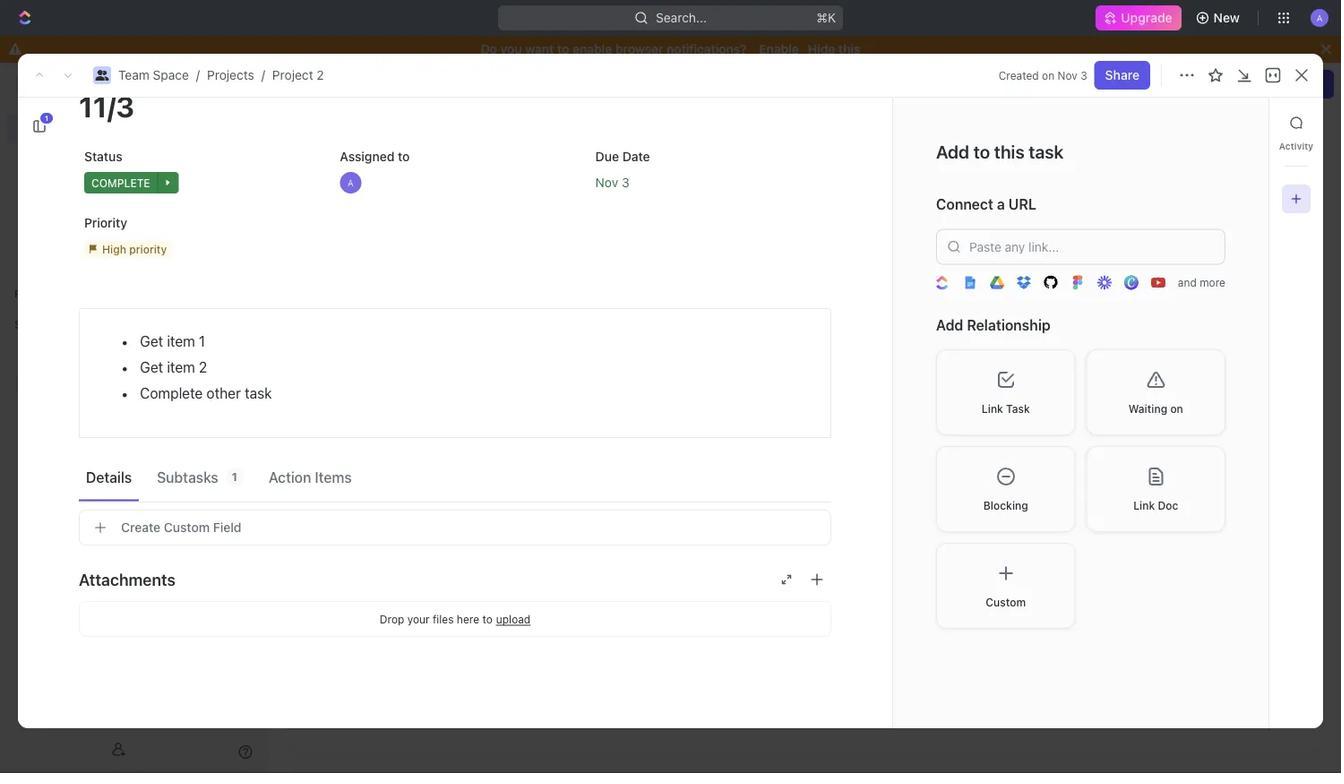 Task type: vqa. For each thing, say whether or not it's contained in the screenshot.
Layout:
yes



Task type: describe. For each thing, give the bounding box(es) containing it.
1 / from the left
[[196, 68, 200, 82]]

task inside get item 1 get item 2 complete other task
[[245, 385, 272, 402]]

other
[[207, 385, 241, 402]]

create custom field button
[[79, 510, 832, 546]]

cards
[[1289, 77, 1324, 91]]

today button
[[1234, 86, 1280, 108]]

field
[[213, 520, 242, 535]]

connect a url
[[937, 196, 1037, 213]]

items
[[315, 469, 352, 486]]

you
[[501, 42, 522, 56]]

0 horizontal spatial this
[[839, 42, 861, 56]]

a
[[997, 196, 1005, 213]]

today
[[1242, 91, 1273, 103]]

1 vertical spatial priority
[[993, 456, 1029, 468]]

3 for nov 3
[[622, 175, 630, 190]]

task
[[1007, 402, 1030, 415]]

nov 3
[[596, 175, 630, 190]]

blocking button
[[937, 446, 1076, 532]]

action items button
[[262, 461, 359, 493]]

will
[[1087, 262, 1103, 274]]

want
[[525, 42, 554, 56]]

‎task
[[400, 294, 426, 308]]

add calendar integrations button
[[985, 289, 1147, 311]]

Edit task name text field
[[79, 90, 832, 124]]

share button
[[1095, 61, 1151, 90]]

high priority button
[[79, 233, 320, 265]]

connect
[[937, 196, 994, 213]]

spaces
[[14, 318, 52, 331]]

share
[[1106, 68, 1140, 82]]

waiting on
[[1129, 402, 1184, 415]]

project
[[272, 68, 313, 82]]

created on nov 3
[[999, 69, 1088, 82]]

relationship
[[967, 316, 1051, 333]]

custom inside 'dropdown button'
[[986, 596, 1026, 608]]

waiting
[[1129, 402, 1168, 415]]

add to this task
[[937, 141, 1064, 162]]

3 for step 3
[[366, 294, 373, 308]]

enable
[[759, 42, 799, 56]]

task sidebar navigation tab list
[[1277, 108, 1317, 213]]

to inside task sidebar content section
[[974, 141, 990, 162]]

add for add calendar integrations
[[1006, 294, 1027, 307]]

manage cards
[[1238, 77, 1324, 91]]

team
[[118, 68, 149, 82]]

task inside section
[[1029, 141, 1064, 162]]

due for due date
[[1136, 456, 1157, 468]]

1 horizontal spatial your
[[1009, 262, 1031, 274]]

untitled • in doc
[[337, 150, 432, 165]]

1 vertical spatial in
[[386, 294, 396, 308]]

waiting on button
[[1087, 349, 1226, 435]]

2 inside get item 1 get item 2 complete other task
[[199, 359, 207, 376]]

1 horizontal spatial home
[[300, 77, 335, 91]]

projects link
[[207, 68, 254, 82]]

on for created
[[1042, 69, 1055, 82]]

integrations
[[1078, 294, 1140, 307]]

add relationship
[[937, 316, 1051, 333]]

upgrade
[[1121, 10, 1173, 25]]

link doc
[[1134, 499, 1179, 512]]

blocking
[[984, 499, 1029, 512]]

date
[[1160, 456, 1182, 468]]

attend meeting link
[[305, 172, 782, 201]]

url
[[1009, 196, 1037, 213]]

2 item from the top
[[167, 359, 195, 376]]

a for the left a dropdown button
[[348, 177, 354, 188]]

1 get from the top
[[140, 333, 163, 350]]

0 horizontal spatial a button
[[335, 167, 576, 199]]

and more
[[1178, 276, 1226, 289]]

sidebar navigation
[[0, 63, 268, 773]]

user group image
[[95, 70, 109, 81]]

due date
[[1136, 456, 1182, 468]]

due date
[[596, 149, 650, 164]]

to right "want"
[[557, 42, 569, 56]]

0 vertical spatial more
[[1196, 262, 1222, 274]]

enable
[[573, 42, 612, 56]]

create
[[121, 520, 161, 535]]

mind
[[337, 93, 366, 108]]

action items
[[269, 469, 352, 486]]

edit
[[1113, 77, 1135, 91]]

from
[[983, 262, 1006, 274]]

projects
[[207, 68, 254, 82]]

manage
[[1238, 77, 1285, 91]]

complete
[[91, 177, 150, 189]]

show
[[1106, 262, 1133, 274]]

here.
[[1136, 262, 1161, 274]]

learn
[[1164, 262, 1193, 274]]

nov inside "dropdown button"
[[596, 175, 619, 190]]

on for waiting
[[1171, 402, 1184, 415]]

new
[[1214, 10, 1240, 25]]

status
[[84, 149, 123, 164]]

1 horizontal spatial nov
[[1058, 69, 1078, 82]]

untitled
[[337, 150, 383, 165]]

task sidebar content section
[[889, 98, 1269, 729]]

get item 1 get item 2 complete other task
[[140, 333, 272, 402]]

custom inside button
[[164, 520, 210, 535]]

team space / projects / project 2
[[118, 68, 324, 82]]

mind map
[[337, 93, 394, 108]]

in ‎task 1
[[386, 294, 435, 308]]



Task type: locate. For each thing, give the bounding box(es) containing it.
1 horizontal spatial due
[[1136, 456, 1157, 468]]

0 horizontal spatial 2
[[199, 359, 207, 376]]

edit layout:
[[1113, 77, 1181, 91]]

1 horizontal spatial task
[[1029, 141, 1064, 162]]

on right waiting
[[1171, 402, 1184, 415]]

date
[[623, 149, 650, 164]]

upload button
[[496, 613, 531, 626]]

priority up high
[[84, 216, 127, 230]]

agenda items from your calendars will show here. learn more
[[910, 262, 1222, 274]]

1 horizontal spatial /
[[261, 68, 265, 82]]

link left task
[[982, 402, 1004, 415]]

task right other
[[245, 385, 272, 402]]

0 horizontal spatial doc
[[409, 150, 432, 165]]

•
[[386, 151, 392, 164]]

0 vertical spatial custom
[[164, 520, 210, 535]]

calendar
[[1030, 294, 1075, 307]]

0 vertical spatial doc
[[409, 150, 432, 165]]

complete
[[140, 385, 203, 402]]

dashboards link
[[7, 205, 260, 234]]

and
[[1178, 276, 1197, 289]]

subtasks
[[157, 469, 218, 486]]

0 vertical spatial add
[[937, 141, 970, 162]]

priority
[[84, 216, 127, 230], [993, 456, 1029, 468]]

do you want to enable browser notifications? enable hide this
[[481, 42, 861, 56]]

custom button
[[937, 543, 1076, 629]]

nov 3 button
[[590, 167, 832, 199]]

project 2 link
[[272, 68, 324, 82]]

assigned
[[340, 149, 395, 164]]

1 vertical spatial add
[[1006, 294, 1027, 307]]

0 vertical spatial priority
[[84, 216, 127, 230]]

1 vertical spatial item
[[167, 359, 195, 376]]

a for the rightmost a dropdown button
[[1317, 12, 1323, 23]]

activity
[[1280, 141, 1314, 151]]

favorites
[[14, 288, 62, 300]]

on inside dropdown button
[[1171, 402, 1184, 415]]

link for link doc
[[1134, 499, 1155, 512]]

meeting
[[379, 179, 426, 194]]

here
[[457, 613, 479, 626]]

recents
[[312, 60, 367, 77]]

1 horizontal spatial custom
[[986, 596, 1026, 608]]

link
[[982, 402, 1004, 415], [1134, 499, 1155, 512]]

3 down 'due date'
[[622, 175, 630, 190]]

2 vertical spatial 3
[[366, 294, 373, 308]]

1
[[45, 114, 48, 122], [429, 294, 435, 308], [199, 333, 205, 350], [232, 471, 237, 484], [315, 486, 321, 501]]

add for add relationship
[[937, 316, 964, 333]]

priority up "blocking" on the bottom right of page
[[993, 456, 1029, 468]]

1 vertical spatial home
[[43, 121, 78, 135]]

new button
[[1189, 4, 1251, 32]]

0 horizontal spatial on
[[1042, 69, 1055, 82]]

0 horizontal spatial /
[[196, 68, 200, 82]]

1 vertical spatial 3
[[622, 175, 630, 190]]

more inside task sidebar content section
[[1200, 276, 1226, 289]]

0 vertical spatial this
[[839, 42, 861, 56]]

2 get from the top
[[140, 359, 163, 376]]

1 vertical spatial due
[[1136, 456, 1157, 468]]

1 horizontal spatial on
[[1171, 402, 1184, 415]]

0 vertical spatial in
[[395, 150, 405, 165]]

2 right project at the top of the page
[[317, 68, 324, 82]]

2 vertical spatial add
[[937, 316, 964, 333]]

doc right •
[[409, 150, 432, 165]]

in right •
[[395, 150, 405, 165]]

1 vertical spatial nov
[[596, 175, 619, 190]]

map
[[369, 93, 394, 108]]

1 vertical spatial custom
[[986, 596, 1026, 608]]

home
[[300, 77, 335, 91], [43, 121, 78, 135]]

1 inside button
[[45, 114, 48, 122]]

0 vertical spatial due
[[596, 149, 619, 164]]

0 vertical spatial on
[[1042, 69, 1055, 82]]

item
[[167, 333, 195, 350], [167, 359, 195, 376]]

custom
[[164, 520, 210, 535], [986, 596, 1026, 608]]

lineup
[[312, 425, 359, 442]]

3 left share button
[[1081, 69, 1088, 82]]

on right created
[[1042, 69, 1055, 82]]

1 item from the top
[[167, 333, 195, 350]]

this up a
[[995, 141, 1025, 162]]

Paste any link... text field
[[937, 229, 1226, 265]]

to right •
[[398, 149, 410, 164]]

0 vertical spatial a
[[1317, 12, 1323, 23]]

1 horizontal spatial this
[[995, 141, 1025, 162]]

notifications?
[[667, 42, 747, 56]]

0 horizontal spatial 3
[[366, 294, 373, 308]]

nov
[[1058, 69, 1078, 82], [596, 175, 619, 190]]

/ right space
[[196, 68, 200, 82]]

more up and more
[[1196, 262, 1222, 274]]

tree
[[7, 339, 260, 459]]

1 vertical spatial this
[[995, 141, 1025, 162]]

items
[[952, 262, 979, 274]]

due up nov 3
[[596, 149, 619, 164]]

doc inside dropdown button
[[1158, 499, 1179, 512]]

1 horizontal spatial priority
[[993, 456, 1029, 468]]

in left '‎task'
[[386, 294, 396, 308]]

a up cards
[[1317, 12, 1323, 23]]

task up the url
[[1029, 141, 1064, 162]]

this right 'hide'
[[839, 42, 861, 56]]

drop your files here to upload
[[380, 613, 531, 626]]

drop
[[380, 613, 404, 626]]

1 button
[[25, 112, 54, 141]]

nov right created
[[1058, 69, 1078, 82]]

a button down •
[[335, 167, 576, 199]]

0 vertical spatial link
[[982, 402, 1004, 415]]

1 vertical spatial task
[[245, 385, 272, 402]]

1 inside get item 1 get item 2 complete other task
[[199, 333, 205, 350]]

attend
[[337, 179, 375, 194]]

2 up other
[[199, 359, 207, 376]]

link for link task
[[982, 402, 1004, 415]]

1 vertical spatial link
[[1134, 499, 1155, 512]]

1 vertical spatial 2
[[199, 359, 207, 376]]

add calendar integrations
[[1006, 294, 1140, 307]]

browser
[[616, 42, 664, 56]]

0 vertical spatial your
[[1009, 262, 1031, 274]]

created
[[999, 69, 1039, 82]]

1 horizontal spatial link
[[1134, 499, 1155, 512]]

0 vertical spatial nov
[[1058, 69, 1078, 82]]

0 horizontal spatial your
[[407, 613, 430, 626]]

0 horizontal spatial nov
[[596, 175, 619, 190]]

team space link
[[118, 68, 189, 82]]

1 horizontal spatial 2
[[317, 68, 324, 82]]

nov down 'due date'
[[596, 175, 619, 190]]

⌘k
[[817, 10, 836, 25]]

0 vertical spatial 3
[[1081, 69, 1088, 82]]

add for add to this task
[[937, 141, 970, 162]]

priority
[[129, 243, 167, 255]]

1 horizontal spatial doc
[[1158, 499, 1179, 512]]

0 vertical spatial a button
[[1306, 4, 1334, 32]]

layout:
[[1138, 77, 1181, 91]]

complete button
[[79, 167, 320, 199]]

step 3
[[337, 294, 373, 308]]

due for due date
[[596, 149, 619, 164]]

3 inside "dropdown button"
[[622, 175, 630, 190]]

0 vertical spatial item
[[167, 333, 195, 350]]

upgrade link
[[1096, 5, 1182, 30]]

0 vertical spatial get
[[140, 333, 163, 350]]

3 right step
[[366, 294, 373, 308]]

attend meeting
[[337, 179, 426, 194]]

assigned to
[[340, 149, 410, 164]]

0 vertical spatial home
[[300, 77, 335, 91]]

doc down date
[[1158, 499, 1179, 512]]

due left date
[[1136, 456, 1157, 468]]

1 horizontal spatial a
[[1317, 12, 1323, 23]]

add down items
[[937, 316, 964, 333]]

1 vertical spatial a button
[[335, 167, 576, 199]]

add up connect
[[937, 141, 970, 162]]

step
[[337, 294, 362, 308]]

1 vertical spatial your
[[407, 613, 430, 626]]

upload
[[496, 613, 531, 626]]

link task
[[982, 402, 1030, 415]]

0 vertical spatial 2
[[317, 68, 324, 82]]

0 horizontal spatial due
[[596, 149, 619, 164]]

to
[[557, 42, 569, 56], [974, 141, 990, 162], [398, 149, 410, 164], [483, 613, 493, 626]]

1 vertical spatial a
[[348, 177, 354, 188]]

on
[[1042, 69, 1055, 82], [1171, 402, 1184, 415]]

0 horizontal spatial a
[[348, 177, 354, 188]]

your left files
[[407, 613, 430, 626]]

more down the learn more link
[[1200, 276, 1226, 289]]

high
[[102, 243, 126, 255]]

this
[[839, 42, 861, 56], [995, 141, 1025, 162]]

add inside button
[[1006, 294, 1027, 307]]

3
[[1081, 69, 1088, 82], [622, 175, 630, 190], [366, 294, 373, 308]]

a button up cards
[[1306, 4, 1334, 32]]

action
[[269, 469, 311, 486]]

0 horizontal spatial custom
[[164, 520, 210, 535]]

files
[[433, 613, 454, 626]]

link down due date
[[1134, 499, 1155, 512]]

to up "connect a url"
[[974, 141, 990, 162]]

1 vertical spatial on
[[1171, 402, 1184, 415]]

a button
[[1306, 4, 1334, 32], [335, 167, 576, 199]]

a down untitled
[[348, 177, 354, 188]]

2 horizontal spatial 3
[[1081, 69, 1088, 82]]

mind map link
[[305, 86, 782, 115]]

high priority
[[102, 243, 167, 255]]

0 horizontal spatial task
[[245, 385, 272, 402]]

to right the here
[[483, 613, 493, 626]]

0 vertical spatial task
[[1029, 141, 1064, 162]]

calendars
[[1034, 262, 1084, 274]]

attachments button
[[79, 558, 832, 601]]

0 horizontal spatial link
[[982, 402, 1004, 415]]

2 / from the left
[[261, 68, 265, 82]]

1 vertical spatial get
[[140, 359, 163, 376]]

your right from
[[1009, 262, 1031, 274]]

1 vertical spatial doc
[[1158, 499, 1179, 512]]

/ left project at the top of the page
[[261, 68, 265, 82]]

0 horizontal spatial home
[[43, 121, 78, 135]]

more
[[1196, 262, 1222, 274], [1200, 276, 1226, 289]]

1 horizontal spatial a button
[[1306, 4, 1334, 32]]

attachments
[[79, 570, 176, 589]]

search...
[[656, 10, 707, 25]]

get
[[140, 333, 163, 350], [140, 359, 163, 376]]

tree inside sidebar navigation
[[7, 339, 260, 459]]

add up relationship
[[1006, 294, 1027, 307]]

0 horizontal spatial priority
[[84, 216, 127, 230]]

dashboards
[[43, 212, 113, 227]]

1 horizontal spatial 3
[[622, 175, 630, 190]]

create custom field
[[121, 520, 242, 535]]

link doc button
[[1087, 446, 1226, 532]]

home inside sidebar navigation
[[43, 121, 78, 135]]

this inside task sidebar content section
[[995, 141, 1025, 162]]

1 vertical spatial more
[[1200, 276, 1226, 289]]



